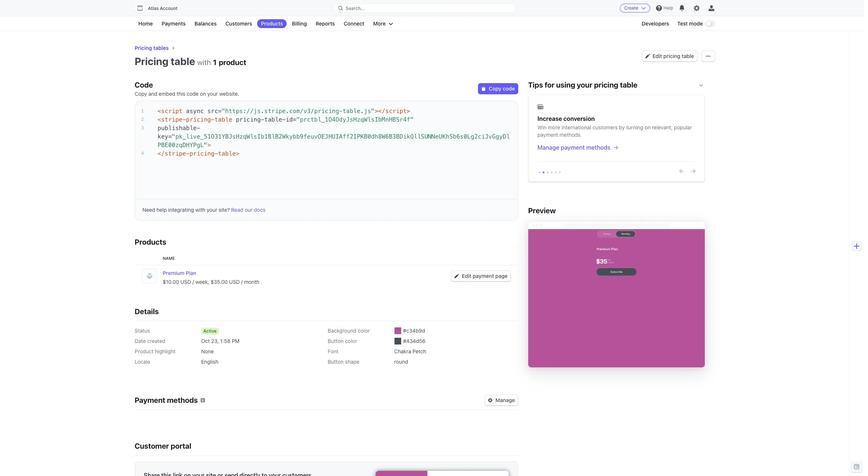 Task type: locate. For each thing, give the bounding box(es) containing it.
2 vertical spatial =
[[168, 133, 172, 140]]

with
[[197, 58, 211, 67], [195, 207, 205, 213]]

2 horizontal spatial >
[[407, 108, 411, 115]]

1 vertical spatial button
[[328, 359, 344, 365]]

1 vertical spatial <
[[158, 116, 161, 123]]

1 horizontal spatial svg image
[[646, 54, 650, 58]]

code left tips
[[503, 85, 515, 92]]

locale
[[135, 359, 150, 365]]

1 < from the top
[[158, 108, 161, 115]]

reports link
[[312, 19, 339, 28]]

/
[[193, 279, 194, 285], [241, 279, 243, 285]]

products link
[[257, 19, 287, 28]]

edit inside edit payment page link
[[462, 273, 472, 279]]

1 horizontal spatial on
[[645, 124, 651, 130]]

0 vertical spatial methods
[[587, 144, 611, 151]]

methods right payment
[[167, 396, 198, 404]]

product
[[135, 348, 154, 355]]

= down 'website.'
[[218, 108, 222, 115]]

1 horizontal spatial usd
[[229, 279, 240, 285]]

0 horizontal spatial edit
[[462, 273, 472, 279]]

popular
[[674, 124, 693, 130]]

1 horizontal spatial /
[[241, 279, 243, 285]]

international
[[562, 124, 592, 130]]

button for button color
[[328, 338, 344, 344]]

svg image for edit payment page
[[455, 274, 459, 278]]

= down < script async src = "https://js.stripe.com/v3/pricing-table.js" ></ script >
[[293, 116, 297, 123]]

payment inside edit payment page link
[[473, 273, 494, 279]]

0 vertical spatial products
[[261, 20, 283, 27]]

2
[[141, 116, 144, 122]]

month
[[244, 279, 260, 285]]

2 pricing from the top
[[135, 55, 169, 67]]

0 horizontal spatial =
[[168, 133, 172, 140]]

color for button color
[[345, 338, 357, 344]]

pricing tables link
[[135, 44, 169, 52]]

edit inside 'edit pricing table' "link"
[[653, 53, 663, 59]]

pricing down "pricing tables" link
[[135, 55, 169, 67]]

button down font
[[328, 359, 344, 365]]

1 horizontal spatial payment
[[538, 132, 559, 138]]

with left product
[[197, 58, 211, 67]]

payment down win
[[538, 132, 559, 138]]

0 horizontal spatial products
[[135, 238, 166, 246]]

color down background color
[[345, 338, 357, 344]]

copy code button
[[479, 84, 518, 94]]

pricing for tables
[[135, 45, 152, 51]]

3
[[141, 125, 144, 130]]

2 vertical spatial payment
[[473, 273, 494, 279]]

2 horizontal spatial svg image
[[706, 54, 711, 58]]

0 vertical spatial button
[[328, 338, 344, 344]]

english
[[201, 359, 219, 365]]

home link
[[135, 19, 157, 28]]

color right background
[[358, 328, 370, 334]]

account
[[160, 6, 178, 11]]

payments
[[162, 20, 186, 27]]

Search… text field
[[334, 4, 516, 13]]

pricing- down async
[[186, 116, 215, 123]]

1 horizontal spatial code
[[503, 85, 515, 92]]

svg image left copy code
[[482, 87, 486, 91]]

1 horizontal spatial script
[[386, 108, 407, 115]]

on
[[200, 91, 206, 97], [645, 124, 651, 130]]

0 horizontal spatial >
[[208, 142, 211, 149]]

chakra
[[395, 348, 411, 355]]

1 horizontal spatial color
[[358, 328, 370, 334]]

svg image right edit pricing table
[[706, 54, 711, 58]]

background
[[328, 328, 357, 334]]

svg image inside 'edit pricing table' "link"
[[646, 54, 650, 58]]

0 vertical spatial stripe-
[[161, 116, 186, 123]]

payment inside increase conversion win more international customers by turning on relevant, popular payment methods.
[[538, 132, 559, 138]]

your left site?
[[207, 207, 217, 213]]

< right 2
[[158, 116, 161, 123]]

0 horizontal spatial methods
[[167, 396, 198, 404]]

your right using
[[577, 81, 593, 89]]

1 up 2
[[141, 108, 144, 113]]

color
[[358, 328, 370, 334], [345, 338, 357, 344]]

2 horizontal spatial payment
[[561, 144, 585, 151]]

copy code
[[489, 85, 515, 92]]

svg image for copy code
[[482, 87, 486, 91]]

code inside button
[[503, 85, 515, 92]]

stripe- for <
[[161, 116, 186, 123]]

1:58
[[220, 338, 231, 344]]

edit left page
[[462, 273, 472, 279]]

< for script
[[158, 108, 161, 115]]

0 horizontal spatial svg image
[[482, 87, 486, 91]]

1 button from the top
[[328, 338, 344, 344]]

edit for edit pricing table
[[653, 53, 663, 59]]

payment methods
[[135, 396, 198, 404]]

1 vertical spatial >
[[208, 142, 211, 149]]

1 vertical spatial edit
[[462, 273, 472, 279]]

edit pricing table
[[653, 53, 694, 59]]

date created
[[135, 338, 166, 344]]

0 vertical spatial >
[[407, 108, 411, 115]]

1 horizontal spatial products
[[261, 20, 283, 27]]

svg image inside copy code button
[[482, 87, 486, 91]]

active
[[204, 328, 217, 334]]

on up async
[[200, 91, 206, 97]]

1 left product
[[213, 58, 217, 67]]

= down publishable- at top
[[168, 133, 172, 140]]

edit payment page
[[462, 273, 508, 279]]

1 vertical spatial stripe-
[[165, 150, 190, 157]]

< for stripe-
[[158, 116, 161, 123]]

1 vertical spatial color
[[345, 338, 357, 344]]

copy inside button
[[489, 85, 502, 92]]

copy
[[489, 85, 502, 92], [135, 91, 147, 97]]

0 horizontal spatial /
[[193, 279, 194, 285]]

key
[[158, 133, 168, 140]]

1 horizontal spatial =
[[218, 108, 222, 115]]

$35.00
[[211, 279, 228, 285]]

0 vertical spatial svg image
[[455, 274, 459, 278]]

0 vertical spatial edit
[[653, 53, 663, 59]]

payment left page
[[473, 273, 494, 279]]

methods down "customers"
[[587, 144, 611, 151]]

1 vertical spatial pricing
[[135, 55, 169, 67]]

1 horizontal spatial manage
[[538, 144, 560, 151]]

1 vertical spatial on
[[645, 124, 651, 130]]

with right the integrating
[[195, 207, 205, 213]]

button up font
[[328, 338, 344, 344]]

billing link
[[288, 19, 311, 28]]

0 vertical spatial 1
[[213, 58, 217, 67]]

1 horizontal spatial copy
[[489, 85, 502, 92]]

products up 'name' at the bottom left of the page
[[135, 238, 166, 246]]

shape
[[345, 359, 360, 365]]

1 vertical spatial with
[[195, 207, 205, 213]]

0 horizontal spatial script
[[161, 108, 183, 115]]

0 horizontal spatial usd
[[180, 279, 191, 285]]

1 vertical spatial payment
[[561, 144, 585, 151]]

pricing
[[135, 45, 152, 51], [135, 55, 169, 67]]

code right this
[[187, 91, 199, 97]]

usd right $35.00
[[229, 279, 240, 285]]

0 vertical spatial pricing
[[664, 53, 681, 59]]

svg image inside edit payment page link
[[455, 274, 459, 278]]

on right turning
[[645, 124, 651, 130]]

payment
[[538, 132, 559, 138], [561, 144, 585, 151], [473, 273, 494, 279]]

more button
[[370, 19, 397, 28]]

0 horizontal spatial manage
[[496, 397, 515, 403]]

table.js"
[[343, 108, 375, 115]]

0 horizontal spatial svg image
[[455, 274, 459, 278]]

0 vertical spatial <
[[158, 108, 161, 115]]

1 vertical spatial svg image
[[488, 398, 493, 403]]

pricing- down pbe00zqdhypgl"
[[190, 150, 218, 157]]

0 vertical spatial payment
[[538, 132, 559, 138]]

=
[[218, 108, 222, 115], [293, 116, 297, 123], [168, 133, 172, 140]]

0 vertical spatial on
[[200, 91, 206, 97]]

0 vertical spatial pricing
[[135, 45, 152, 51]]

tips
[[529, 81, 543, 89]]

<
[[158, 108, 161, 115], [158, 116, 161, 123]]

create
[[625, 5, 639, 11]]

/ left week
[[193, 279, 194, 285]]

stripe- down pbe00zqdhypgl"
[[165, 150, 190, 157]]

this
[[177, 91, 185, 97]]

pricing- down "https://js.stripe.com/v3/pricing-
[[236, 116, 265, 123]]

product
[[219, 58, 246, 67]]

tables
[[153, 45, 169, 51]]

pricing- for pricing-
[[186, 116, 215, 123]]

on inside increase conversion win more international customers by turning on relevant, popular payment methods.
[[645, 124, 651, 130]]

code inside code copy and embed this code on your website.
[[187, 91, 199, 97]]

connect
[[344, 20, 365, 27]]

using
[[557, 81, 576, 89]]

svg image left edit pricing table
[[646, 54, 650, 58]]

code copy and embed this code on your website.
[[135, 81, 239, 97]]

0 horizontal spatial 1
[[141, 108, 144, 113]]

0 horizontal spatial code
[[187, 91, 199, 97]]

< down embed
[[158, 108, 161, 115]]

edit pricing table link
[[643, 51, 697, 61]]

1
[[213, 58, 217, 67], [141, 108, 144, 113]]

read our docs link
[[231, 207, 266, 213]]

edit
[[653, 53, 663, 59], [462, 273, 472, 279]]

2 vertical spatial >
[[236, 150, 240, 157]]

0 vertical spatial color
[[358, 328, 370, 334]]

background color
[[328, 328, 370, 334]]

1 vertical spatial your
[[207, 91, 218, 97]]

1 / from the left
[[193, 279, 194, 285]]

stripe-
[[161, 116, 186, 123], [165, 150, 190, 157]]

more
[[548, 124, 561, 130]]

increase
[[538, 115, 562, 122]]

1 horizontal spatial 1
[[213, 58, 217, 67]]

payment down the methods.
[[561, 144, 585, 151]]

products
[[261, 20, 283, 27], [135, 238, 166, 246]]

payment
[[135, 396, 165, 404]]

"prctbl_1o4odyjshzqwlsibmnhbsr4f"
[[297, 116, 414, 123]]

turning
[[627, 124, 644, 130]]

svg image inside manage link
[[488, 398, 493, 403]]

docs
[[254, 207, 266, 213]]

your left 'website.'
[[207, 91, 218, 97]]

Search… search field
[[334, 4, 516, 13]]

0 horizontal spatial payment
[[473, 273, 494, 279]]

1 vertical spatial manage
[[496, 397, 515, 403]]

svg image
[[646, 54, 650, 58], [706, 54, 711, 58], [482, 87, 486, 91]]

pricing-
[[186, 116, 215, 123], [236, 116, 265, 123], [190, 150, 218, 157]]

0 horizontal spatial copy
[[135, 91, 147, 97]]

connect link
[[340, 19, 368, 28]]

svg image
[[455, 274, 459, 278], [488, 398, 493, 403]]

plan
[[186, 270, 196, 276]]

integrating
[[168, 207, 194, 213]]

usd down 'plan'
[[180, 279, 191, 285]]

site?
[[219, 207, 230, 213]]

pricing left tables
[[135, 45, 152, 51]]

/ left month
[[241, 279, 243, 285]]

1 horizontal spatial edit
[[653, 53, 663, 59]]

0 horizontal spatial color
[[345, 338, 357, 344]]

0 horizontal spatial on
[[200, 91, 206, 97]]

src
[[208, 108, 218, 115]]

2 horizontal spatial =
[[293, 116, 297, 123]]

products left billing
[[261, 20, 283, 27]]

payment for manage payment methods
[[561, 144, 585, 151]]

0 vertical spatial with
[[197, 58, 211, 67]]

1 vertical spatial pricing
[[595, 81, 619, 89]]

1 pricing from the top
[[135, 45, 152, 51]]

1 horizontal spatial svg image
[[488, 398, 493, 403]]

table
[[682, 53, 694, 59], [171, 55, 195, 67], [620, 81, 638, 89], [215, 116, 232, 123], [218, 150, 236, 157]]

2 / from the left
[[241, 279, 243, 285]]

payment inside 'manage payment methods' link
[[561, 144, 585, 151]]

2 button from the top
[[328, 359, 344, 365]]

0 vertical spatial manage
[[538, 144, 560, 151]]

edit down developers link
[[653, 53, 663, 59]]

2 < from the top
[[158, 116, 161, 123]]

stripe- up publishable- at top
[[161, 116, 186, 123]]

1 horizontal spatial pricing
[[664, 53, 681, 59]]

1 usd from the left
[[180, 279, 191, 285]]

</ stripe-pricing-table >
[[158, 150, 240, 157]]



Task type: vqa. For each thing, say whether or not it's contained in the screenshot.
Payment links link
no



Task type: describe. For each thing, give the bounding box(es) containing it.
relevant,
[[652, 124, 673, 130]]

manage for manage
[[496, 397, 515, 403]]

premium
[[163, 270, 185, 276]]

created
[[147, 338, 166, 344]]

manage payment methods
[[538, 144, 611, 151]]

svg image for edit pricing table
[[646, 54, 650, 58]]

pricing- for >
[[190, 150, 218, 157]]

stripe- for </
[[165, 150, 190, 157]]

highlight
[[155, 348, 176, 355]]

our
[[245, 207, 253, 213]]

embed
[[159, 91, 175, 97]]

with inside pricing table with
[[197, 58, 211, 67]]

1 horizontal spatial >
[[236, 150, 240, 157]]

button for button shape
[[328, 359, 344, 365]]

1 vertical spatial =
[[293, 116, 297, 123]]

website.
[[219, 91, 239, 97]]

home
[[138, 20, 153, 27]]

tips for using your pricing table
[[529, 81, 638, 89]]

pricing inside "link"
[[664, 53, 681, 59]]

round
[[395, 359, 408, 365]]

none
[[201, 348, 214, 355]]

reports
[[316, 20, 335, 27]]

0 vertical spatial your
[[577, 81, 593, 89]]

create button
[[620, 4, 651, 13]]

< script async src = "https://js.stripe.com/v3/pricing-table.js" ></ script >
[[158, 108, 411, 115]]

conversion
[[564, 115, 595, 122]]

read
[[231, 207, 243, 213]]

< stripe-pricing-table pricing-table-id = "prctbl_1o4odyjshzqwlsibmnhbsr4f"
[[158, 116, 414, 123]]

product highlight
[[135, 348, 176, 355]]

chakra petch
[[395, 348, 426, 355]]

help button
[[654, 2, 677, 14]]

customers
[[226, 20, 252, 27]]

></
[[375, 108, 386, 115]]

atlas
[[148, 6, 159, 11]]

atlas account
[[148, 6, 178, 11]]

on inside code copy and embed this code on your website.
[[200, 91, 206, 97]]

2 script from the left
[[386, 108, 407, 115]]

table-
[[265, 116, 286, 123]]

search…
[[346, 5, 365, 11]]

payment for edit payment page
[[473, 273, 494, 279]]

details
[[135, 307, 159, 316]]

color for background color
[[358, 328, 370, 334]]

23,
[[211, 338, 219, 344]]

win
[[538, 124, 547, 130]]

help
[[664, 5, 674, 11]]

page
[[496, 273, 508, 279]]

notifications image
[[680, 5, 686, 11]]

balances
[[195, 20, 217, 27]]

copy inside code copy and embed this code on your website.
[[135, 91, 147, 97]]

"pk_live_51o31ybjshzqwlsib1blb2wkybb9feuvoejhuiaff2ipkb0dh8w6b3bdikqllsunneukhsb6s0lg2cijvggydl
[[172, 133, 510, 140]]

customers
[[593, 124, 618, 130]]

help
[[157, 207, 167, 213]]

pbe00zqdhypgl"
[[158, 142, 208, 149]]

manage for manage payment methods
[[538, 144, 560, 151]]

1 script from the left
[[161, 108, 183, 115]]

"https://js.stripe.com/v3/pricing-
[[222, 108, 343, 115]]

2 vertical spatial your
[[207, 207, 217, 213]]

button shape
[[328, 359, 360, 365]]

atlas account button
[[135, 3, 185, 13]]

customer
[[135, 442, 169, 450]]

premium plan $10.00 usd / week $35.00 usd / month
[[163, 270, 260, 285]]

1 horizontal spatial methods
[[587, 144, 611, 151]]

publishable-
[[158, 125, 200, 132]]

button color
[[328, 338, 357, 344]]

</
[[158, 150, 165, 157]]

manage payment methods link
[[538, 143, 696, 152]]

oct 23, 1:58 pm
[[201, 338, 240, 344]]

1 vertical spatial methods
[[167, 396, 198, 404]]

by
[[620, 124, 625, 130]]

1 vertical spatial products
[[135, 238, 166, 246]]

petch
[[413, 348, 426, 355]]

premium plan link
[[163, 270, 446, 277]]

pricing table with
[[135, 55, 211, 67]]

pricing tables
[[135, 45, 169, 51]]

pm
[[232, 338, 240, 344]]

font
[[328, 348, 339, 355]]

edit payment page link
[[452, 271, 511, 281]]

2 usd from the left
[[229, 279, 240, 285]]

1 vertical spatial 1
[[141, 108, 144, 113]]

developers
[[642, 20, 670, 27]]

week
[[196, 279, 208, 285]]

svg image for manage
[[488, 398, 493, 403]]

developers link
[[638, 19, 673, 28]]

0 vertical spatial =
[[218, 108, 222, 115]]

oct
[[201, 338, 210, 344]]

need help integrating with your site? read our docs
[[143, 207, 266, 213]]

increase conversion win more international customers by turning on relevant, popular payment methods.
[[538, 115, 693, 138]]

methods.
[[560, 132, 582, 138]]

table inside "link"
[[682, 53, 694, 59]]

0 horizontal spatial pricing
[[595, 81, 619, 89]]

customer portal
[[135, 442, 191, 450]]

publishable- key
[[158, 125, 200, 140]]

code
[[135, 81, 153, 89]]

your inside code copy and embed this code on your website.
[[207, 91, 218, 97]]

4
[[141, 150, 144, 156]]

preview
[[529, 206, 556, 215]]

balances link
[[191, 19, 220, 28]]

customers link
[[222, 19, 256, 28]]

pricing for table
[[135, 55, 169, 67]]

billing
[[292, 20, 307, 27]]

edit for edit payment page
[[462, 273, 472, 279]]

async
[[186, 108, 204, 115]]



